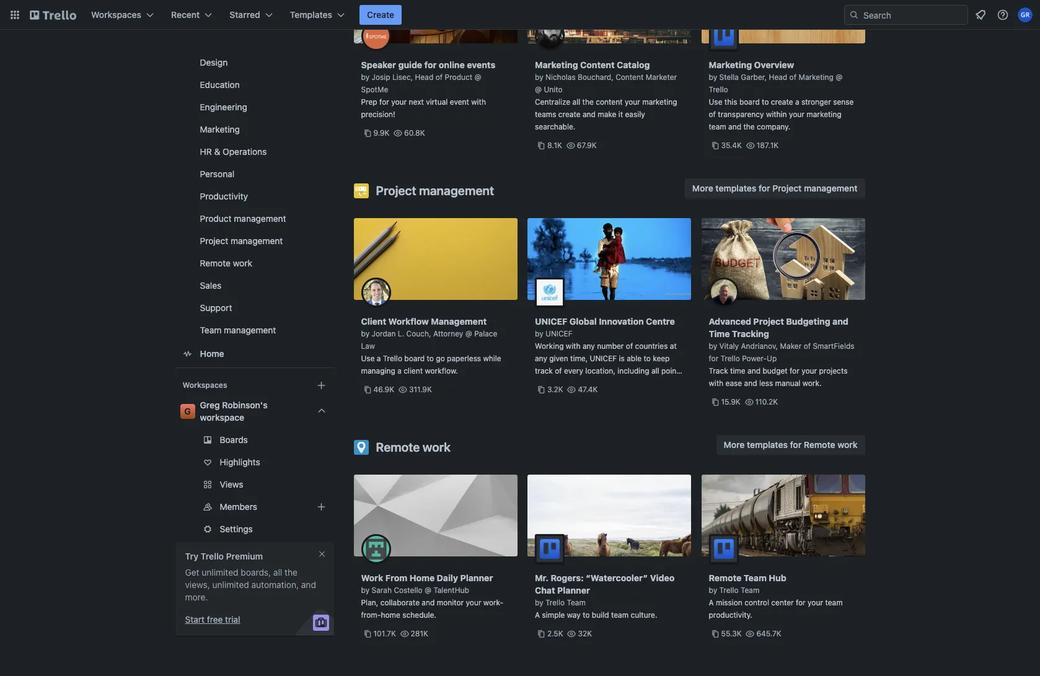 Task type: vqa. For each thing, say whether or not it's contained in the screenshot.
schedule.
yes



Task type: describe. For each thing, give the bounding box(es) containing it.
all inside marketing content catalog by nicholas bouchard, content marketer @ unito centralize all the content your marketing teams create and make it easily searchable.
[[572, 97, 580, 107]]

trello inside remote team hub by trello team a mission control center for your team productivity.
[[719, 586, 739, 595]]

0 vertical spatial any
[[583, 342, 595, 351]]

vitaly andrianov, maker of smartfields for trello power-up image
[[709, 278, 739, 307]]

monitor
[[437, 598, 464, 607]]

stella garber, head of marketing @ trello image
[[709, 21, 739, 51]]

your inside advanced project budgeting and time tracking by vitaly andrianov, maker of smartfields for trello power-up track time and budget for your projects with ease and less manual work.
[[802, 366, 817, 376]]

time,
[[570, 354, 588, 363]]

including
[[617, 366, 649, 376]]

josip
[[372, 73, 390, 82]]

home inside the "work from home daily planner by sarah costello @ talenthub plan, collaborate and monitor your work- from-home schedule."
[[410, 573, 435, 583]]

andrianov,
[[741, 342, 778, 351]]

power-
[[742, 354, 767, 363]]

nicholas
[[545, 73, 576, 82]]

with inside unicef global innovation centre by unicef working with any number of countries at any given time, unicef is able to keep track of every location, including all points of contact and every important document, on dedicated trello boards.
[[566, 342, 580, 351]]

and down power-
[[748, 366, 761, 376]]

mr.
[[535, 573, 549, 583]]

more for project management
[[692, 183, 713, 193]]

more.
[[185, 592, 208, 602]]

highlights
[[220, 457, 260, 467]]

more templates for remote work button
[[716, 435, 865, 455]]

marketing for marketing
[[200, 124, 240, 135]]

more templates for project management button
[[685, 179, 865, 198]]

project right project management icon
[[376, 183, 416, 198]]

of down overview
[[789, 73, 797, 82]]

@ for marketing content catalog
[[535, 85, 542, 94]]

all inside unicef global innovation centre by unicef working with any number of countries at any given time, unicef is able to keep track of every location, including all points of contact and every important document, on dedicated trello boards.
[[651, 366, 659, 376]]

automation,
[[251, 580, 299, 590]]

g
[[184, 406, 191, 417]]

1 horizontal spatial every
[[588, 379, 607, 388]]

by inside client workflow management by jordan l. couch, attorney @ palace law use a trello board to go paperless while managing a client workflow.
[[361, 329, 370, 338]]

projects
[[819, 366, 848, 376]]

project down product management
[[200, 236, 228, 246]]

control
[[745, 598, 769, 607]]

of left transparency
[[709, 110, 716, 119]]

workflow
[[388, 316, 429, 327]]

project inside button
[[772, 183, 802, 193]]

while
[[483, 354, 501, 363]]

is
[[619, 354, 625, 363]]

templates button
[[282, 5, 352, 25]]

recent
[[171, 9, 200, 20]]

and inside marketing overview by stella garber, head of marketing @ trello use this board to create a stronger sense of transparency within your marketing team and the company.
[[728, 122, 741, 131]]

1 vertical spatial a
[[377, 354, 381, 363]]

boards,
[[241, 567, 271, 578]]

your inside remote team hub by trello team a mission control center for your team productivity.
[[808, 598, 823, 607]]

at
[[670, 342, 677, 351]]

more templates for project management
[[692, 183, 858, 193]]

team inside 'mr. rogers: "watercooler" video chat planner by trello team a simple way to build team culture.'
[[611, 611, 629, 620]]

culture.
[[631, 611, 657, 620]]

it
[[618, 110, 623, 119]]

0 vertical spatial every
[[564, 366, 583, 376]]

given
[[549, 354, 568, 363]]

daily
[[437, 573, 458, 583]]

of down given
[[555, 366, 562, 376]]

planner inside 'mr. rogers: "watercooler" video chat planner by trello team a simple way to build team culture.'
[[557, 585, 590, 596]]

team inside remote team hub by trello team a mission control center for your team productivity.
[[825, 598, 843, 607]]

greg robinson's workspace
[[200, 400, 268, 423]]

countries
[[635, 342, 668, 351]]

more templates for remote work
[[724, 439, 858, 450]]

a inside remote team hub by trello team a mission control center for your team productivity.
[[709, 598, 714, 607]]

trello inside 'mr. rogers: "watercooler" video chat planner by trello team a simple way to build team culture.'
[[545, 598, 565, 607]]

sense
[[833, 97, 854, 107]]

by inside advanced project budgeting and time tracking by vitaly andrianov, maker of smartfields for trello power-up track time and budget for your projects with ease and less manual work.
[[709, 342, 717, 351]]

sales
[[200, 280, 221, 291]]

by inside marketing content catalog by nicholas bouchard, content marketer @ unito centralize all the content your marketing teams create and make it easily searchable.
[[535, 73, 543, 82]]

1 horizontal spatial content
[[616, 73, 644, 82]]

team up "control"
[[741, 586, 760, 595]]

head inside speaker guide for online events by josip lisec, head of product @ spotme prep for your next virtual event with precision!
[[415, 73, 433, 82]]

speaker guide for online events by josip lisec, head of product @ spotme prep for your next virtual event with precision!
[[361, 60, 495, 119]]

for up track on the right bottom of page
[[709, 354, 719, 363]]

by inside remote team hub by trello team a mission control center for your team productivity.
[[709, 586, 717, 595]]

guide
[[398, 60, 422, 70]]

workflow.
[[425, 366, 458, 376]]

to inside 'mr. rogers: "watercooler" video chat planner by trello team a simple way to build team culture.'
[[583, 611, 590, 620]]

product management link
[[175, 209, 334, 229]]

0 vertical spatial project management
[[376, 183, 494, 198]]

budget
[[763, 366, 788, 376]]

innovation
[[599, 316, 644, 327]]

the inside try trello premium get unlimited boards, all the views, unlimited automation, and more.
[[285, 567, 297, 578]]

of up able
[[626, 342, 633, 351]]

to inside client workflow management by jordan l. couch, attorney @ palace law use a trello board to go paperless while managing a client workflow.
[[427, 354, 434, 363]]

schedule.
[[402, 611, 436, 620]]

home link
[[175, 343, 334, 365]]

garber,
[[741, 73, 767, 82]]

"watercooler"
[[586, 573, 648, 583]]

l.
[[398, 329, 404, 338]]

the inside marketing content catalog by nicholas bouchard, content marketer @ unito centralize all the content your marketing teams create and make it easily searchable.
[[582, 97, 594, 107]]

2 vertical spatial a
[[397, 366, 402, 376]]

create inside marketing overview by stella garber, head of marketing @ trello use this board to create a stronger sense of transparency within your marketing team and the company.
[[771, 97, 793, 107]]

1 vertical spatial unicef
[[545, 329, 572, 338]]

by inside marketing overview by stella garber, head of marketing @ trello use this board to create a stronger sense of transparency within your marketing team and the company.
[[709, 73, 717, 82]]

add image
[[314, 500, 329, 514]]

0 notifications image
[[973, 7, 988, 22]]

remote right "remote work icon"
[[376, 440, 420, 454]]

remote work icon image
[[354, 440, 368, 455]]

workspaces inside the workspaces dropdown button
[[91, 9, 141, 20]]

create
[[367, 9, 394, 20]]

chat
[[535, 585, 555, 596]]

for right guide
[[424, 60, 437, 70]]

marketing for marketing overview by stella garber, head of marketing @ trello use this board to create a stronger sense of transparency within your marketing team and the company.
[[709, 60, 752, 70]]

track
[[709, 366, 728, 376]]

marketing up stronger
[[799, 73, 834, 82]]

vitaly
[[719, 342, 739, 351]]

to inside marketing overview by stella garber, head of marketing @ trello use this board to create a stronger sense of transparency within your marketing team and the company.
[[762, 97, 769, 107]]

spotme
[[361, 85, 388, 94]]

2 vertical spatial unicef
[[590, 354, 617, 363]]

start
[[185, 614, 205, 625]]

personal link
[[175, 164, 334, 184]]

boards link
[[175, 430, 334, 450]]

more for remote work
[[724, 439, 745, 450]]

645.7k
[[756, 629, 781, 638]]

keep
[[653, 354, 670, 363]]

centre
[[646, 316, 675, 327]]

less
[[759, 379, 773, 388]]

paperless
[[447, 354, 481, 363]]

47.4k
[[578, 385, 598, 394]]

your inside the "work from home daily planner by sarah costello @ talenthub plan, collaborate and monitor your work- from-home schedule."
[[466, 598, 481, 607]]

management
[[431, 316, 487, 327]]

for up manual at bottom
[[790, 366, 799, 376]]

of up on
[[535, 379, 542, 388]]

budgeting
[[786, 316, 830, 327]]

greg robinson (gregrobinson96) image
[[1018, 7, 1033, 22]]

productivity
[[200, 191, 248, 201]]

trello inside client workflow management by jordan l. couch, attorney @ palace law use a trello board to go paperless while managing a client workflow.
[[383, 354, 402, 363]]

switch to… image
[[9, 9, 21, 21]]

catalog
[[617, 60, 650, 70]]

0 vertical spatial unicef
[[535, 316, 567, 327]]

views link
[[175, 475, 334, 495]]

education
[[200, 79, 240, 90]]

views
[[220, 479, 243, 490]]

from
[[385, 573, 407, 583]]

by inside 'mr. rogers: "watercooler" video chat planner by trello team a simple way to build team culture.'
[[535, 598, 543, 607]]

by inside the "work from home daily planner by sarah costello @ talenthub plan, collaborate and monitor your work- from-home schedule."
[[361, 586, 370, 595]]

and inside unicef global innovation centre by unicef working with any number of countries at any given time, unicef is able to keep track of every location, including all points of contact and every important document, on dedicated trello boards.
[[573, 379, 586, 388]]

client
[[361, 316, 386, 327]]

contact
[[544, 379, 571, 388]]

build
[[592, 611, 609, 620]]

boards
[[220, 434, 248, 445]]

product management
[[200, 213, 286, 224]]

by inside speaker guide for online events by josip lisec, head of product @ spotme prep for your next virtual event with precision!
[[361, 73, 370, 82]]

all inside try trello premium get unlimited boards, all the views, unlimited automation, and more.
[[273, 567, 282, 578]]

jordan
[[372, 329, 396, 338]]

remote inside button
[[804, 439, 835, 450]]

and inside the "work from home daily planner by sarah costello @ talenthub plan, collaborate and monitor your work- from-home schedule."
[[422, 598, 435, 607]]

@ for marketing overview
[[836, 73, 842, 82]]

planner inside the "work from home daily planner by sarah costello @ talenthub plan, collaborate and monitor your work- from-home schedule."
[[460, 573, 493, 583]]

to inside unicef global innovation centre by unicef working with any number of countries at any given time, unicef is able to keep track of every location, including all points of contact and every important document, on dedicated trello boards.
[[644, 354, 651, 363]]

15.9k
[[721, 397, 741, 407]]

and left less
[[744, 379, 757, 388]]

simple
[[542, 611, 565, 620]]

with inside speaker guide for online events by josip lisec, head of product @ spotme prep for your next virtual event with precision!
[[471, 97, 486, 107]]

greg
[[200, 400, 220, 410]]

0 vertical spatial unlimited
[[202, 567, 238, 578]]

easily
[[625, 110, 645, 119]]

marketing inside marketing overview by stella garber, head of marketing @ trello use this board to create a stronger sense of transparency within your marketing team and the company.
[[807, 110, 841, 119]]

management inside button
[[804, 183, 858, 193]]

Search field
[[859, 6, 968, 24]]

1 vertical spatial project management
[[200, 236, 283, 246]]

1 horizontal spatial remote work
[[376, 440, 451, 454]]

transparency
[[718, 110, 764, 119]]

team inside "link"
[[200, 325, 221, 335]]

from-
[[361, 611, 381, 620]]

personal
[[200, 169, 234, 179]]

precision!
[[361, 110, 395, 119]]

advanced
[[709, 316, 751, 327]]

mission
[[716, 598, 742, 607]]

workspace
[[200, 412, 244, 423]]

try trello premium get unlimited boards, all the views, unlimited automation, and more.
[[185, 551, 316, 602]]

head inside marketing overview by stella garber, head of marketing @ trello use this board to create a stronger sense of transparency within your marketing team and the company.
[[769, 73, 787, 82]]

attorney
[[433, 329, 463, 338]]

document,
[[645, 379, 683, 388]]

9.9k
[[373, 128, 389, 138]]

your inside marketing overview by stella garber, head of marketing @ trello use this board to create a stronger sense of transparency within your marketing team and the company.
[[789, 110, 804, 119]]



Task type: locate. For each thing, give the bounding box(es) containing it.
1 vertical spatial workspaces
[[183, 381, 227, 390]]

0 vertical spatial remote work
[[200, 258, 252, 268]]

0 vertical spatial more
[[692, 183, 713, 193]]

0 horizontal spatial all
[[273, 567, 282, 578]]

2 vertical spatial with
[[709, 379, 723, 388]]

points
[[661, 366, 683, 376]]

by down chat in the right of the page
[[535, 598, 543, 607]]

company.
[[757, 122, 790, 131]]

management for "project management" link in the left top of the page
[[231, 236, 283, 246]]

trello team image for remote
[[709, 534, 739, 564]]

templates
[[290, 9, 332, 20]]

1 vertical spatial planner
[[557, 585, 590, 596]]

and left the make
[[583, 110, 596, 119]]

create up searchable.
[[558, 110, 581, 119]]

stronger
[[801, 97, 831, 107]]

1 vertical spatial content
[[616, 73, 644, 82]]

marketing inside marketing content catalog by nicholas bouchard, content marketer @ unito centralize all the content your marketing teams create and make it easily searchable.
[[642, 97, 677, 107]]

primary element
[[0, 0, 1040, 30]]

2 horizontal spatial the
[[743, 122, 755, 131]]

your left next
[[391, 97, 407, 107]]

to left 'go'
[[427, 354, 434, 363]]

event
[[450, 97, 469, 107]]

center
[[771, 598, 794, 607]]

and up smartfields
[[833, 316, 848, 327]]

use inside marketing overview by stella garber, head of marketing @ trello use this board to create a stronger sense of transparency within your marketing team and the company.
[[709, 97, 722, 107]]

collaborate
[[380, 598, 420, 607]]

search image
[[849, 10, 859, 20]]

trello left boards.
[[583, 391, 602, 400]]

0 vertical spatial a
[[709, 598, 714, 607]]

hub
[[769, 573, 786, 583]]

a left simple
[[535, 611, 540, 620]]

marketing inside marketing content catalog by nicholas bouchard, content marketer @ unito centralize all the content your marketing teams create and make it easily searchable.
[[535, 60, 578, 70]]

1 vertical spatial any
[[535, 354, 547, 363]]

smartfields
[[813, 342, 854, 351]]

1 horizontal spatial product
[[445, 73, 472, 82]]

unlimited down the boards, at the bottom left
[[212, 580, 249, 590]]

trello inside advanced project budgeting and time tracking by vitaly andrianov, maker of smartfields for trello power-up track time and budget for your projects with ease and less manual work.
[[721, 354, 740, 363]]

with down track on the right bottom of page
[[709, 379, 723, 388]]

of inside speaker guide for online events by josip lisec, head of product @ spotme prep for your next virtual event with precision!
[[436, 73, 443, 82]]

project management icon image
[[354, 183, 368, 198]]

110.2k
[[755, 397, 778, 407]]

0 horizontal spatial planner
[[460, 573, 493, 583]]

for right center
[[796, 598, 806, 607]]

trello inside marketing overview by stella garber, head of marketing @ trello use this board to create a stronger sense of transparency within your marketing team and the company.
[[709, 85, 728, 94]]

every down location,
[[588, 379, 607, 388]]

1 horizontal spatial board
[[739, 97, 760, 107]]

@ up sense
[[836, 73, 842, 82]]

templates for management
[[716, 183, 756, 193]]

every
[[564, 366, 583, 376], [588, 379, 607, 388]]

1 horizontal spatial marketing
[[807, 110, 841, 119]]

1 vertical spatial the
[[743, 122, 755, 131]]

0 vertical spatial home
[[200, 348, 224, 359]]

to right able
[[644, 354, 651, 363]]

marketing content catalog by nicholas bouchard, content marketer @ unito centralize all the content your marketing teams create and make it easily searchable.
[[535, 60, 677, 131]]

1 vertical spatial remote work
[[376, 440, 451, 454]]

1 vertical spatial with
[[566, 342, 580, 351]]

project management down product management
[[200, 236, 283, 246]]

head down overview
[[769, 73, 787, 82]]

remote down work.
[[804, 439, 835, 450]]

management inside "link"
[[224, 325, 276, 335]]

for down 187.1k
[[759, 183, 770, 193]]

by down time
[[709, 342, 717, 351]]

@
[[475, 73, 481, 82], [836, 73, 842, 82], [535, 85, 542, 94], [465, 329, 472, 338], [425, 586, 431, 595]]

workspaces button
[[84, 5, 161, 25]]

1 horizontal spatial project management
[[376, 183, 494, 198]]

and down transparency
[[728, 122, 741, 131]]

bouchard,
[[578, 73, 613, 82]]

@ down events
[[475, 73, 481, 82]]

templates down '110.2k'
[[747, 439, 788, 450]]

with
[[471, 97, 486, 107], [566, 342, 580, 351], [709, 379, 723, 388]]

0 vertical spatial product
[[445, 73, 472, 82]]

maker
[[780, 342, 802, 351]]

1 vertical spatial team
[[825, 598, 843, 607]]

jordan l. couch, attorney @ palace law image
[[361, 278, 391, 307]]

0 vertical spatial team
[[709, 122, 726, 131]]

your left work- at bottom left
[[466, 598, 481, 607]]

work inside 'remote work' link
[[233, 258, 252, 268]]

0 horizontal spatial content
[[580, 60, 615, 70]]

sales link
[[175, 276, 334, 296]]

templates down 35.4k
[[716, 183, 756, 193]]

marketing down stronger
[[807, 110, 841, 119]]

tracking
[[732, 329, 769, 339]]

head down guide
[[415, 73, 433, 82]]

@ inside client workflow management by jordan l. couch, attorney @ palace law use a trello board to go paperless while managing a client workflow.
[[465, 329, 472, 338]]

1 horizontal spatial a
[[397, 366, 402, 376]]

1 vertical spatial all
[[651, 366, 659, 376]]

1 horizontal spatial a
[[709, 598, 714, 607]]

team down support
[[200, 325, 221, 335]]

board up transparency
[[739, 97, 760, 107]]

workspaces
[[91, 9, 141, 20], [183, 381, 227, 390]]

a left mission
[[709, 598, 714, 607]]

@ inside speaker guide for online events by josip lisec, head of product @ spotme prep for your next virtual event with precision!
[[475, 73, 481, 82]]

@ inside marketing content catalog by nicholas bouchard, content marketer @ unito centralize all the content your marketing teams create and make it easily searchable.
[[535, 85, 542, 94]]

0 horizontal spatial team
[[611, 611, 629, 620]]

your
[[391, 97, 407, 107], [625, 97, 640, 107], [789, 110, 804, 119], [802, 366, 817, 376], [466, 598, 481, 607], [808, 598, 823, 607]]

more
[[692, 183, 713, 193], [724, 439, 745, 450]]

home image
[[180, 346, 195, 361]]

speaker
[[361, 60, 396, 70]]

of down the online
[[436, 73, 443, 82]]

0 vertical spatial all
[[572, 97, 580, 107]]

trello team image up mr.
[[535, 534, 565, 564]]

1 vertical spatial marketing
[[807, 110, 841, 119]]

0 vertical spatial use
[[709, 97, 722, 107]]

and up the schedule.
[[422, 598, 435, 607]]

by up working
[[535, 329, 543, 338]]

1 horizontal spatial more
[[724, 439, 745, 450]]

3.2k
[[547, 385, 563, 394]]

and inside try trello premium get unlimited boards, all the views, unlimited automation, and more.
[[301, 580, 316, 590]]

time
[[730, 366, 745, 376]]

0 horizontal spatial more
[[692, 183, 713, 193]]

281k
[[411, 629, 428, 638]]

0 vertical spatial templates
[[716, 183, 756, 193]]

0 vertical spatial planner
[[460, 573, 493, 583]]

all down keep
[[651, 366, 659, 376]]

1 head from the left
[[415, 73, 433, 82]]

the inside marketing overview by stella garber, head of marketing @ trello use this board to create a stronger sense of transparency within your marketing team and the company.
[[743, 122, 755, 131]]

mr. rogers: "watercooler" video chat planner by trello team a simple way to build team culture.
[[535, 573, 675, 620]]

2 vertical spatial team
[[611, 611, 629, 620]]

1 horizontal spatial use
[[709, 97, 722, 107]]

productivity link
[[175, 187, 334, 206]]

work.
[[802, 379, 822, 388]]

project management
[[376, 183, 494, 198], [200, 236, 283, 246]]

2 trello team image from the left
[[709, 534, 739, 564]]

@ inside marketing overview by stella garber, head of marketing @ trello use this board to create a stronger sense of transparency within your marketing team and the company.
[[836, 73, 842, 82]]

1 horizontal spatial head
[[769, 73, 787, 82]]

remote up mission
[[709, 573, 742, 583]]

marketing for marketing content catalog by nicholas bouchard, content marketer @ unito centralize all the content your marketing teams create and make it easily searchable.
[[535, 60, 578, 70]]

0 horizontal spatial home
[[200, 348, 224, 359]]

trello team image
[[535, 534, 565, 564], [709, 534, 739, 564]]

for down manual at bottom
[[790, 439, 802, 450]]

1 horizontal spatial with
[[566, 342, 580, 351]]

use left the this
[[709, 97, 722, 107]]

and up dedicated
[[573, 379, 586, 388]]

0 horizontal spatial workspaces
[[91, 9, 141, 20]]

1 vertical spatial use
[[361, 354, 375, 363]]

content down catalog
[[616, 73, 644, 82]]

marketing down the marketer
[[642, 97, 677, 107]]

trello team image for mr.
[[535, 534, 565, 564]]

0 horizontal spatial project management
[[200, 236, 283, 246]]

the up automation,
[[285, 567, 297, 578]]

0 horizontal spatial any
[[535, 354, 547, 363]]

trello inside unicef global innovation centre by unicef working with any number of countries at any given time, unicef is able to keep track of every location, including all points of contact and every important document, on dedicated trello boards.
[[583, 391, 602, 400]]

@ for client workflow management
[[465, 329, 472, 338]]

@ for work from home daily planner
[[425, 586, 431, 595]]

0 horizontal spatial create
[[558, 110, 581, 119]]

1 vertical spatial a
[[535, 611, 540, 620]]

get
[[185, 567, 199, 578]]

with up time, at the right
[[566, 342, 580, 351]]

1 vertical spatial unlimited
[[212, 580, 249, 590]]

@ inside the "work from home daily planner by sarah costello @ talenthub plan, collaborate and monitor your work- from-home schedule."
[[425, 586, 431, 595]]

trello team image up mission
[[709, 534, 739, 564]]

team up 35.4k
[[709, 122, 726, 131]]

0 vertical spatial the
[[582, 97, 594, 107]]

team management
[[200, 325, 276, 335]]

0 horizontal spatial board
[[404, 354, 425, 363]]

home up costello
[[410, 573, 435, 583]]

team
[[200, 325, 221, 335], [744, 573, 767, 583], [741, 586, 760, 595], [567, 598, 586, 607]]

time
[[709, 329, 730, 339]]

home inside "link"
[[200, 348, 224, 359]]

0 horizontal spatial use
[[361, 354, 375, 363]]

2 vertical spatial all
[[273, 567, 282, 578]]

a left stronger
[[795, 97, 799, 107]]

2 horizontal spatial team
[[825, 598, 843, 607]]

trello inside try trello premium get unlimited boards, all the views, unlimited automation, and more.
[[201, 551, 224, 562]]

your inside marketing content catalog by nicholas bouchard, content marketer @ unito centralize all the content your marketing teams create and make it easily searchable.
[[625, 97, 640, 107]]

32k
[[578, 629, 592, 638]]

and right automation,
[[301, 580, 316, 590]]

your up work.
[[802, 366, 817, 376]]

46.9k
[[373, 385, 394, 394]]

planner down rogers:
[[557, 585, 590, 596]]

product inside speaker guide for online events by josip lisec, head of product @ spotme prep for your next virtual event with precision!
[[445, 73, 472, 82]]

starred button
[[222, 5, 280, 25]]

0 vertical spatial a
[[795, 97, 799, 107]]

1 horizontal spatial work
[[423, 440, 451, 454]]

a
[[795, 97, 799, 107], [377, 354, 381, 363], [397, 366, 402, 376]]

marketing
[[642, 97, 677, 107], [807, 110, 841, 119]]

1 vertical spatial create
[[558, 110, 581, 119]]

support link
[[175, 298, 334, 318]]

2.5k
[[547, 629, 563, 638]]

project down 187.1k
[[772, 183, 802, 193]]

unicef image
[[535, 278, 565, 307]]

2 horizontal spatial with
[[709, 379, 723, 388]]

1 vertical spatial templates
[[747, 439, 788, 450]]

management for product management link
[[234, 213, 286, 224]]

0 horizontal spatial work
[[233, 258, 252, 268]]

1 vertical spatial product
[[200, 213, 232, 224]]

by up 'spotme'
[[361, 73, 370, 82]]

the down transparency
[[743, 122, 755, 131]]

project
[[772, 183, 802, 193], [376, 183, 416, 198], [200, 236, 228, 246], [753, 316, 784, 327]]

templates inside more templates for remote work button
[[747, 439, 788, 450]]

a left client
[[397, 366, 402, 376]]

make
[[598, 110, 616, 119]]

0 horizontal spatial remote work
[[200, 258, 252, 268]]

location,
[[585, 366, 615, 376]]

use
[[709, 97, 722, 107], [361, 354, 375, 363]]

marketing up &
[[200, 124, 240, 135]]

josip lisec, head of product @ spotme image
[[361, 21, 391, 51]]

all right centralize
[[572, 97, 580, 107]]

0 vertical spatial workspaces
[[91, 9, 141, 20]]

team inside 'mr. rogers: "watercooler" video chat planner by trello team a simple way to build team culture.'
[[567, 598, 586, 607]]

stella
[[719, 73, 739, 82]]

0 vertical spatial content
[[580, 60, 615, 70]]

1 horizontal spatial any
[[583, 342, 595, 351]]

@ down management
[[465, 329, 472, 338]]

go
[[436, 354, 445, 363]]

advanced project budgeting and time tracking by vitaly andrianov, maker of smartfields for trello power-up track time and budget for your projects with ease and less manual work.
[[709, 316, 854, 388]]

1 horizontal spatial planner
[[557, 585, 590, 596]]

0 horizontal spatial with
[[471, 97, 486, 107]]

unlimited
[[202, 567, 238, 578], [212, 580, 249, 590]]

trello up mission
[[719, 586, 739, 595]]

open information menu image
[[997, 9, 1009, 21]]

sarah costello @ talenthub image
[[361, 534, 391, 564]]

2 head from the left
[[769, 73, 787, 82]]

a inside 'mr. rogers: "watercooler" video chat planner by trello team a simple way to build team culture.'
[[535, 611, 540, 620]]

1 horizontal spatial team
[[709, 122, 726, 131]]

back to home image
[[30, 5, 76, 25]]

35.4k
[[721, 141, 742, 150]]

marketing up stella
[[709, 60, 752, 70]]

trello down stella
[[709, 85, 728, 94]]

working
[[535, 342, 564, 351]]

starred
[[230, 9, 260, 20]]

recent button
[[164, 5, 220, 25]]

unlimited up views,
[[202, 567, 238, 578]]

a up 'managing'
[[377, 354, 381, 363]]

project up tracking
[[753, 316, 784, 327]]

all up automation,
[[273, 567, 282, 578]]

team inside marketing overview by stella garber, head of marketing @ trello use this board to create a stronger sense of transparency within your marketing team and the company.
[[709, 122, 726, 131]]

1 horizontal spatial workspaces
[[183, 381, 227, 390]]

by up mission
[[709, 586, 717, 595]]

content
[[596, 97, 623, 107]]

1 trello team image from the left
[[535, 534, 565, 564]]

product down the online
[[445, 73, 472, 82]]

project management down 60.8k
[[376, 183, 494, 198]]

support
[[200, 302, 232, 313]]

1 horizontal spatial all
[[572, 97, 580, 107]]

0 horizontal spatial product
[[200, 213, 232, 224]]

by inside unicef global innovation centre by unicef working with any number of countries at any given time, unicef is able to keep track of every location, including all points of contact and every important document, on dedicated trello boards.
[[535, 329, 543, 338]]

track
[[535, 366, 553, 376]]

views,
[[185, 580, 210, 590]]

design link
[[175, 53, 334, 73]]

of inside advanced project budgeting and time tracking by vitaly andrianov, maker of smartfields for trello power-up track time and budget for your projects with ease and less manual work.
[[804, 342, 811, 351]]

a
[[709, 598, 714, 607], [535, 611, 540, 620]]

members link
[[175, 497, 334, 517]]

planner up talenthub
[[460, 573, 493, 583]]

0 horizontal spatial trello team image
[[535, 534, 565, 564]]

client workflow management by jordan l. couch, attorney @ palace law use a trello board to go paperless while managing a client workflow.
[[361, 316, 501, 376]]

events
[[467, 60, 495, 70]]

every down time, at the right
[[564, 366, 583, 376]]

sarah
[[372, 586, 392, 595]]

remote up sales at the top of page
[[200, 258, 231, 268]]

board inside client workflow management by jordan l. couch, attorney @ palace law use a trello board to go paperless while managing a client workflow.
[[404, 354, 425, 363]]

2 horizontal spatial work
[[838, 439, 858, 450]]

ease
[[726, 379, 742, 388]]

the left content
[[582, 97, 594, 107]]

with right event
[[471, 97, 486, 107]]

project inside advanced project budgeting and time tracking by vitaly andrianov, maker of smartfields for trello power-up track time and budget for your projects with ease and less manual work.
[[753, 316, 784, 327]]

your up easily
[[625, 97, 640, 107]]

nicholas bouchard, content marketer @ unito image
[[535, 21, 565, 51]]

use inside client workflow management by jordan l. couch, attorney @ palace law use a trello board to go paperless while managing a client workflow.
[[361, 354, 375, 363]]

manual
[[775, 379, 800, 388]]

board inside marketing overview by stella garber, head of marketing @ trello use this board to create a stronger sense of transparency within your marketing team and the company.
[[739, 97, 760, 107]]

create inside marketing content catalog by nicholas bouchard, content marketer @ unito centralize all the content your marketing teams create and make it easily searchable.
[[558, 110, 581, 119]]

2 horizontal spatial a
[[795, 97, 799, 107]]

for inside remote team hub by trello team a mission control center for your team productivity.
[[796, 598, 806, 607]]

1 vertical spatial home
[[410, 573, 435, 583]]

of right maker
[[804, 342, 811, 351]]

team left hub
[[744, 573, 767, 583]]

and inside marketing content catalog by nicholas bouchard, content marketer @ unito centralize all the content your marketing teams create and make it easily searchable.
[[583, 110, 596, 119]]

0 horizontal spatial every
[[564, 366, 583, 376]]

remote inside remote team hub by trello team a mission control center for your team productivity.
[[709, 573, 742, 583]]

work-
[[483, 598, 503, 607]]

1 vertical spatial every
[[588, 379, 607, 388]]

team right center
[[825, 598, 843, 607]]

trello up simple
[[545, 598, 565, 607]]

for up precision!
[[379, 97, 389, 107]]

187.1k
[[757, 141, 779, 150]]

use down law
[[361, 354, 375, 363]]

2 horizontal spatial all
[[651, 366, 659, 376]]

templates for work
[[747, 439, 788, 450]]

0 horizontal spatial the
[[285, 567, 297, 578]]

product down productivity
[[200, 213, 232, 224]]

home
[[381, 611, 400, 620]]

create a workspace image
[[314, 378, 329, 393]]

board up client
[[404, 354, 425, 363]]

team management link
[[175, 320, 334, 340]]

1 horizontal spatial the
[[582, 97, 594, 107]]

trello up 'managing'
[[383, 354, 402, 363]]

templates inside the more templates for project management button
[[716, 183, 756, 193]]

work inside more templates for remote work button
[[838, 439, 858, 450]]

0 horizontal spatial a
[[535, 611, 540, 620]]

team right build on the right bottom
[[611, 611, 629, 620]]

by up plan,
[[361, 586, 370, 595]]

your inside speaker guide for online events by josip lisec, head of product @ spotme prep for your next virtual event with precision!
[[391, 97, 407, 107]]

1 horizontal spatial trello team image
[[709, 534, 739, 564]]

67.9k
[[577, 141, 597, 150]]

online
[[439, 60, 465, 70]]

content up bouchard,
[[580, 60, 615, 70]]

a inside marketing overview by stella garber, head of marketing @ trello use this board to create a stronger sense of transparency within your marketing team and the company.
[[795, 97, 799, 107]]

2 vertical spatial the
[[285, 567, 297, 578]]

team up the way
[[567, 598, 586, 607]]

operations
[[223, 146, 267, 157]]

management for team management "link"
[[224, 325, 276, 335]]

to right the way
[[583, 611, 590, 620]]

create up within
[[771, 97, 793, 107]]

with inside advanced project budgeting and time tracking by vitaly andrianov, maker of smartfields for trello power-up track time and budget for your projects with ease and less manual work.
[[709, 379, 723, 388]]

0 vertical spatial create
[[771, 97, 793, 107]]

311.9k
[[409, 385, 432, 394]]

0 vertical spatial marketing
[[642, 97, 677, 107]]

0 horizontal spatial marketing
[[642, 97, 677, 107]]

1 horizontal spatial create
[[771, 97, 793, 107]]

1 vertical spatial more
[[724, 439, 745, 450]]

trello down the "vitaly" at the bottom right of page
[[721, 354, 740, 363]]

@ left unito
[[535, 85, 542, 94]]

0 vertical spatial with
[[471, 97, 486, 107]]

0 horizontal spatial head
[[415, 73, 433, 82]]

1 horizontal spatial home
[[410, 573, 435, 583]]



